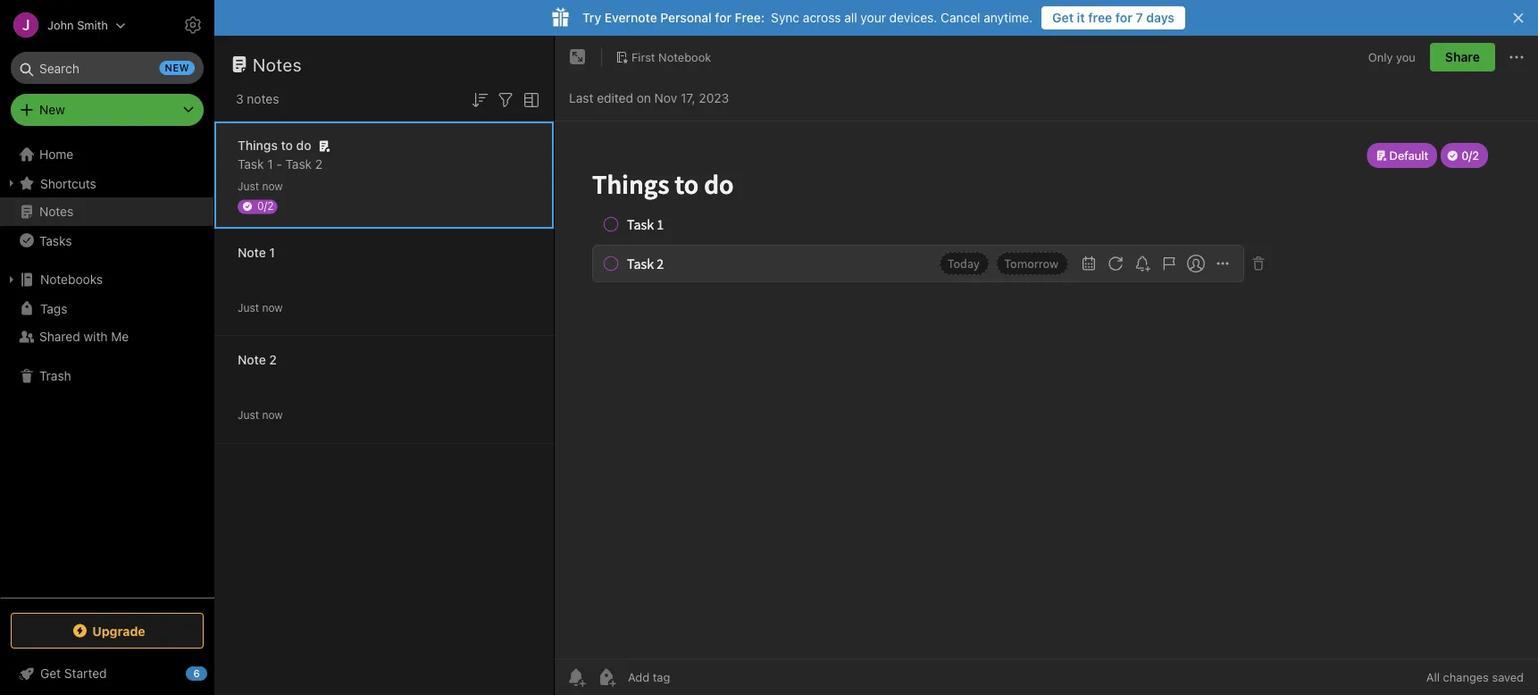 Task type: vqa. For each thing, say whether or not it's contained in the screenshot.
the bottommost )
no



Task type: describe. For each thing, give the bounding box(es) containing it.
try evernote personal for free: sync across all your devices. cancel anytime.
[[583, 10, 1033, 25]]

cancel
[[941, 10, 981, 25]]

1 just now from the top
[[238, 180, 283, 193]]

add a reminder image
[[566, 667, 587, 688]]

to
[[281, 138, 293, 153]]

do
[[296, 138, 311, 153]]

1 horizontal spatial 2
[[315, 157, 323, 172]]

3 notes
[[236, 92, 279, 106]]

nov
[[655, 91, 678, 105]]

last
[[569, 91, 594, 105]]

home
[[39, 147, 73, 162]]

your
[[861, 10, 886, 25]]

3
[[236, 92, 244, 106]]

just now for 2
[[238, 409, 283, 421]]

smith
[[77, 18, 108, 32]]

evernote
[[605, 10, 657, 25]]

for for 7
[[1116, 10, 1133, 25]]

0/2
[[257, 200, 274, 212]]

trash link
[[0, 362, 214, 390]]

john
[[47, 18, 74, 32]]

get for get started
[[40, 666, 61, 681]]

new button
[[11, 94, 204, 126]]

edited
[[597, 91, 634, 105]]

get for get it free for 7 days
[[1053, 10, 1074, 25]]

things to do
[[238, 138, 311, 153]]

first notebook
[[632, 50, 712, 64]]

1 for note
[[269, 245, 275, 260]]

all
[[845, 10, 858, 25]]

2023
[[699, 91, 729, 105]]

tree containing home
[[0, 140, 214, 597]]

saved
[[1493, 671, 1524, 684]]

Add filters field
[[495, 88, 516, 111]]

home link
[[0, 140, 214, 169]]

get started
[[40, 666, 107, 681]]

notes link
[[0, 197, 214, 226]]

started
[[64, 666, 107, 681]]

task 1 - task 2
[[238, 157, 323, 172]]

notes inside tree
[[39, 204, 73, 219]]

new
[[165, 62, 189, 74]]

Help and Learning task checklist field
[[0, 659, 214, 688]]

note 2
[[238, 353, 277, 367]]

Note Editor text field
[[555, 122, 1539, 659]]

Add tag field
[[626, 670, 760, 685]]

0 vertical spatial notes
[[253, 54, 302, 75]]

add tag image
[[596, 667, 617, 688]]

sync
[[771, 10, 800, 25]]

1 for task
[[267, 157, 273, 172]]

try
[[583, 10, 602, 25]]

across
[[803, 10, 841, 25]]

shared with me
[[39, 329, 129, 344]]

note for note 2
[[238, 353, 266, 367]]

1 just from the top
[[238, 180, 259, 193]]

only
[[1369, 50, 1394, 64]]

just for note 2
[[238, 409, 259, 421]]

View options field
[[516, 88, 542, 111]]

2 task from the left
[[286, 157, 312, 172]]

click to collapse image
[[208, 662, 221, 684]]

now for 2
[[262, 409, 283, 421]]

settings image
[[182, 14, 204, 36]]

free
[[1089, 10, 1113, 25]]

me
[[111, 329, 129, 344]]

shared
[[39, 329, 80, 344]]

Search text field
[[23, 52, 191, 84]]

first notebook button
[[609, 45, 718, 70]]

it
[[1077, 10, 1085, 25]]

notebook
[[659, 50, 712, 64]]

with
[[84, 329, 108, 344]]

note 1
[[238, 245, 275, 260]]



Task type: locate. For each thing, give the bounding box(es) containing it.
tags
[[40, 301, 67, 316]]

now up note 2
[[262, 302, 283, 314]]

1 down 0/2
[[269, 245, 275, 260]]

last edited on nov 17, 2023
[[569, 91, 729, 105]]

now
[[262, 180, 283, 193], [262, 302, 283, 314], [262, 409, 283, 421]]

notebooks link
[[0, 265, 214, 294]]

tasks
[[39, 233, 72, 248]]

0 vertical spatial 1
[[267, 157, 273, 172]]

for
[[715, 10, 732, 25], [1116, 10, 1133, 25]]

share
[[1446, 50, 1481, 64]]

0 vertical spatial just now
[[238, 180, 283, 193]]

just up 0/2
[[238, 180, 259, 193]]

1 now from the top
[[262, 180, 283, 193]]

1 left -
[[267, 157, 273, 172]]

get inside button
[[1053, 10, 1074, 25]]

things
[[238, 138, 278, 153]]

expand notebooks image
[[4, 273, 19, 287]]

1 vertical spatial just now
[[238, 302, 283, 314]]

task
[[238, 157, 264, 172], [286, 157, 312, 172]]

get left started
[[40, 666, 61, 681]]

3 now from the top
[[262, 409, 283, 421]]

17,
[[681, 91, 696, 105]]

task down do
[[286, 157, 312, 172]]

get
[[1053, 10, 1074, 25], [40, 666, 61, 681]]

notes
[[253, 54, 302, 75], [39, 204, 73, 219]]

just now up 0/2
[[238, 180, 283, 193]]

only you
[[1369, 50, 1416, 64]]

0 vertical spatial get
[[1053, 10, 1074, 25]]

1 vertical spatial note
[[238, 353, 266, 367]]

-
[[276, 157, 282, 172]]

task down things
[[238, 157, 264, 172]]

0 horizontal spatial for
[[715, 10, 732, 25]]

1 task from the left
[[238, 157, 264, 172]]

More actions field
[[1507, 43, 1528, 71]]

0 vertical spatial now
[[262, 180, 283, 193]]

for left 7
[[1116, 10, 1133, 25]]

2 now from the top
[[262, 302, 283, 314]]

get left it
[[1053, 10, 1074, 25]]

tree
[[0, 140, 214, 597]]

new search field
[[23, 52, 195, 84]]

0 horizontal spatial notes
[[39, 204, 73, 219]]

shortcuts button
[[0, 169, 214, 197]]

2 just from the top
[[238, 302, 259, 314]]

days
[[1147, 10, 1175, 25]]

1 vertical spatial get
[[40, 666, 61, 681]]

john smith
[[47, 18, 108, 32]]

for for free:
[[715, 10, 732, 25]]

tasks button
[[0, 226, 214, 255]]

more actions image
[[1507, 46, 1528, 68]]

2 just now from the top
[[238, 302, 283, 314]]

6
[[193, 668, 200, 680]]

get inside help and learning task checklist field
[[40, 666, 61, 681]]

on
[[637, 91, 651, 105]]

tooltip
[[432, 47, 528, 82]]

3 just from the top
[[238, 409, 259, 421]]

for inside button
[[1116, 10, 1133, 25]]

0 horizontal spatial get
[[40, 666, 61, 681]]

just now for 1
[[238, 302, 283, 314]]

anytime.
[[984, 10, 1033, 25]]

0 vertical spatial just
[[238, 180, 259, 193]]

1 vertical spatial 2
[[269, 353, 277, 367]]

get it free for 7 days
[[1053, 10, 1175, 25]]

2 vertical spatial just
[[238, 409, 259, 421]]

first
[[632, 50, 656, 64]]

1 vertical spatial notes
[[39, 204, 73, 219]]

3 just now from the top
[[238, 409, 283, 421]]

just
[[238, 180, 259, 193], [238, 302, 259, 314], [238, 409, 259, 421]]

note
[[238, 245, 266, 260], [238, 353, 266, 367]]

just for note 1
[[238, 302, 259, 314]]

for left free:
[[715, 10, 732, 25]]

just now up note 2
[[238, 302, 283, 314]]

just down note 2
[[238, 409, 259, 421]]

just now down note 2
[[238, 409, 283, 421]]

notebooks
[[40, 272, 103, 287]]

notes up tasks
[[39, 204, 73, 219]]

upgrade button
[[11, 613, 204, 649]]

now for 1
[[262, 302, 283, 314]]

0 horizontal spatial task
[[238, 157, 264, 172]]

1 horizontal spatial get
[[1053, 10, 1074, 25]]

1 horizontal spatial for
[[1116, 10, 1133, 25]]

get it free for 7 days button
[[1042, 6, 1186, 29]]

just now
[[238, 180, 283, 193], [238, 302, 283, 314], [238, 409, 283, 421]]

2 vertical spatial now
[[262, 409, 283, 421]]

note for note 1
[[238, 245, 266, 260]]

devices.
[[890, 10, 938, 25]]

2 for from the left
[[1116, 10, 1133, 25]]

all changes saved
[[1427, 671, 1524, 684]]

0 horizontal spatial 2
[[269, 353, 277, 367]]

free:
[[735, 10, 765, 25]]

1
[[267, 157, 273, 172], [269, 245, 275, 260]]

0 vertical spatial note
[[238, 245, 266, 260]]

shortcuts
[[40, 176, 96, 191]]

1 vertical spatial now
[[262, 302, 283, 314]]

add filters image
[[495, 89, 516, 111]]

changes
[[1444, 671, 1490, 684]]

note window element
[[555, 36, 1539, 695]]

1 horizontal spatial task
[[286, 157, 312, 172]]

2
[[315, 157, 323, 172], [269, 353, 277, 367]]

trash
[[39, 369, 71, 383]]

you
[[1397, 50, 1416, 64]]

2 note from the top
[[238, 353, 266, 367]]

upgrade
[[92, 624, 145, 638]]

personal
[[661, 10, 712, 25]]

now up 0/2
[[262, 180, 283, 193]]

notes up notes
[[253, 54, 302, 75]]

share button
[[1431, 43, 1496, 71]]

Account field
[[0, 7, 126, 43]]

now down note 2
[[262, 409, 283, 421]]

1 note from the top
[[238, 245, 266, 260]]

Sort options field
[[469, 88, 491, 111]]

1 vertical spatial 1
[[269, 245, 275, 260]]

expand note image
[[567, 46, 589, 68]]

shared with me link
[[0, 323, 214, 351]]

1 for from the left
[[715, 10, 732, 25]]

tags button
[[0, 294, 214, 323]]

just up note 2
[[238, 302, 259, 314]]

1 vertical spatial just
[[238, 302, 259, 314]]

2 vertical spatial just now
[[238, 409, 283, 421]]

all
[[1427, 671, 1440, 684]]

new
[[39, 102, 65, 117]]

0 vertical spatial 2
[[315, 157, 323, 172]]

1 horizontal spatial notes
[[253, 54, 302, 75]]

7
[[1136, 10, 1144, 25]]

notes
[[247, 92, 279, 106]]



